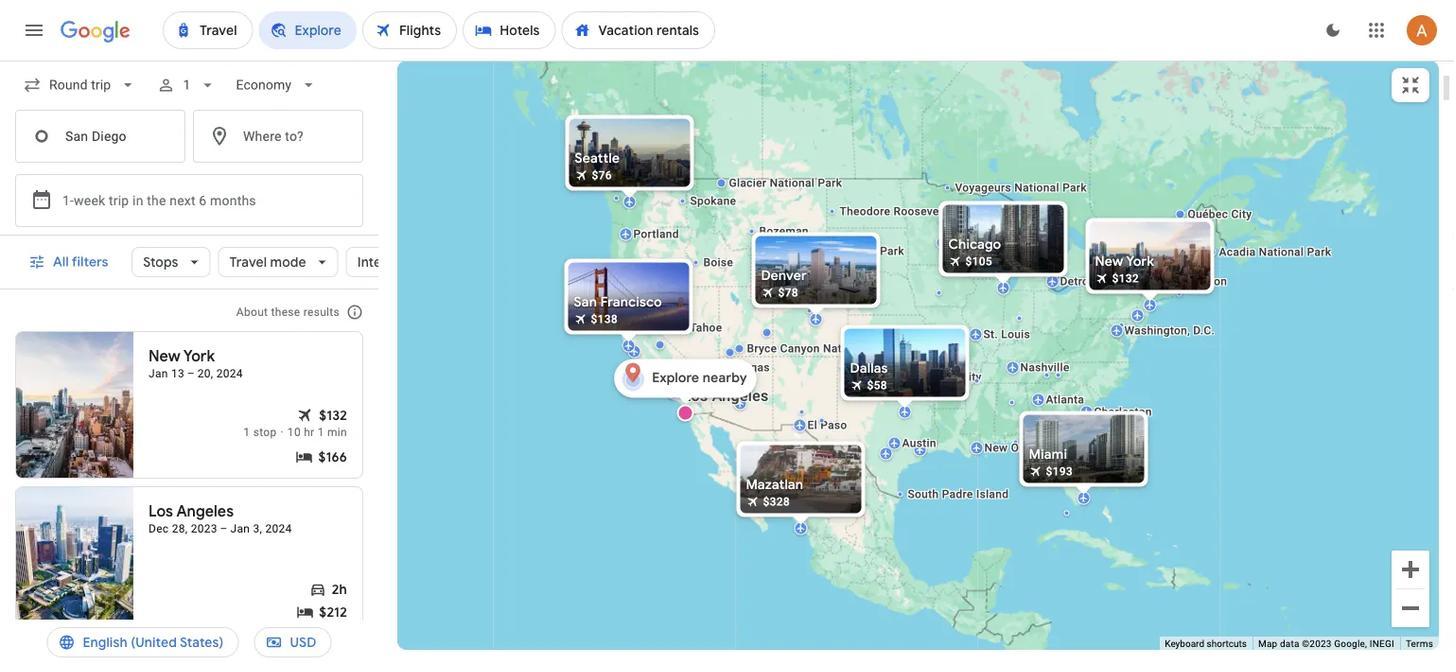 Task type: vqa. For each thing, say whether or not it's contained in the screenshot.
Yellowstone National Park
yes



Task type: locate. For each thing, give the bounding box(es) containing it.
angeles up 2023 – jan
[[176, 502, 234, 522]]

los inside los angeles dec 28, 2023 – jan 3, 2024
[[149, 502, 173, 522]]

new
[[1096, 253, 1124, 270], [149, 347, 180, 366], [985, 442, 1008, 455]]

york up 13 – 20,
[[183, 347, 215, 366]]

d.c.
[[1194, 324, 1215, 337]]

national down theodore
[[832, 245, 877, 258]]

0 horizontal spatial los
[[149, 502, 173, 522]]

voyageurs national park
[[956, 181, 1087, 195]]

these
[[271, 306, 301, 319]]

all
[[53, 254, 69, 271]]

travel
[[229, 254, 267, 271]]

el paso
[[808, 419, 848, 432]]

328 US dollars text field
[[763, 496, 790, 509]]

city
[[1232, 208, 1253, 221], [961, 371, 982, 384]]

1 button
[[149, 62, 225, 108]]

charleston
[[1095, 406, 1153, 419]]

los angeles
[[683, 387, 769, 405]]

park right acadia on the top right
[[1308, 246, 1332, 259]]

0 vertical spatial $132
[[1113, 272, 1140, 285]]

0 vertical spatial 2024
[[216, 367, 243, 380]]

park for glacier national park
[[818, 177, 843, 190]]

0 vertical spatial angeles
[[712, 387, 769, 405]]

map data ©2023 google, inegi
[[1259, 639, 1395, 650]]

$58
[[867, 379, 888, 392]]

national right acadia on the top right
[[1260, 246, 1304, 259]]

paso
[[821, 419, 848, 432]]

0 vertical spatial los
[[683, 387, 708, 405]]

new for new orleans
[[985, 442, 1008, 455]]

1 horizontal spatial los
[[683, 387, 708, 405]]

132 US dollars text field
[[319, 406, 347, 425]]

city right oklahoma
[[961, 371, 982, 384]]

new orleans
[[985, 442, 1053, 455]]

1 vertical spatial 2024
[[265, 522, 292, 536]]

2024
[[216, 367, 243, 380], [265, 522, 292, 536]]

1 horizontal spatial york
[[1127, 253, 1155, 270]]

south
[[908, 488, 939, 501]]

2 horizontal spatial new
[[1096, 253, 1124, 270]]

shortcuts
[[1207, 639, 1247, 650]]

13 – 20,
[[171, 367, 213, 380]]

national right glacier
[[770, 177, 815, 190]]

$132 inside map region
[[1113, 272, 1140, 285]]

0 horizontal spatial new
[[149, 347, 180, 366]]

0 horizontal spatial $132
[[319, 407, 347, 424]]

1 horizontal spatial angeles
[[712, 387, 769, 405]]

trip
[[109, 193, 129, 208]]

theodore
[[840, 205, 891, 218]]

2 horizontal spatial 1
[[318, 426, 324, 439]]

los inside map region
[[683, 387, 708, 405]]

travel mode
[[229, 254, 306, 271]]

vegas
[[737, 361, 770, 374]]

$138
[[591, 313, 618, 326]]

explore
[[652, 370, 700, 387]]

los
[[683, 387, 708, 405], [149, 502, 173, 522]]

york for new york
[[1127, 253, 1155, 270]]

york inside "new york jan 13 – 20, 2024"
[[183, 347, 215, 366]]

None field
[[15, 68, 145, 102], [228, 68, 326, 102], [15, 68, 145, 102], [228, 68, 326, 102]]

park down 'voyageurs national park'
[[998, 205, 1022, 218]]

usd button
[[254, 620, 332, 665]]

1
[[183, 77, 191, 93], [244, 426, 250, 439], [318, 426, 324, 439]]

seattle
[[575, 150, 620, 167]]

$132 up min
[[319, 407, 347, 424]]

acadia
[[1220, 246, 1256, 259]]

0 vertical spatial city
[[1232, 208, 1253, 221]]

map region
[[251, 59, 1455, 665]]

2024 right 3,
[[265, 522, 292, 536]]

None text field
[[15, 110, 186, 163]]

1 vertical spatial new
[[149, 347, 180, 366]]

2 vertical spatial new
[[985, 442, 1008, 455]]

new left orleans
[[985, 442, 1008, 455]]

boise
[[704, 256, 734, 269]]

bryce canyon national park
[[747, 342, 896, 355]]

1 horizontal spatial 2024
[[265, 522, 292, 536]]

los for los angeles dec 28, 2023 – jan 3, 2024
[[149, 502, 173, 522]]

1 vertical spatial $132
[[319, 407, 347, 424]]

roosevelt
[[894, 205, 947, 218]]

change appearance image
[[1311, 8, 1356, 53]]

english (united states) button
[[47, 620, 239, 665]]

usd
[[290, 634, 317, 651]]

1 vertical spatial city
[[961, 371, 982, 384]]

los up dec
[[149, 502, 173, 522]]

1 vertical spatial york
[[183, 347, 215, 366]]

1 vertical spatial los
[[149, 502, 173, 522]]

st.
[[984, 328, 999, 341]]

2024 right 13 – 20,
[[216, 367, 243, 380]]

$132 for 132 us dollars text field
[[319, 407, 347, 424]]

new inside "new york jan 13 – 20, 2024"
[[149, 347, 180, 366]]

0 vertical spatial new
[[1096, 253, 1124, 270]]

york inside map region
[[1127, 253, 1155, 270]]

bryce
[[747, 342, 777, 355]]

park up theodore
[[818, 177, 843, 190]]

hr
[[304, 426, 315, 439]]

spokane
[[690, 195, 737, 208]]

1 horizontal spatial $132
[[1113, 272, 1140, 285]]

national for yellowstone national park
[[832, 245, 877, 258]]

212 US dollars text field
[[319, 603, 347, 622]]

park
[[818, 177, 843, 190], [1063, 181, 1087, 195], [998, 205, 1022, 218], [880, 245, 905, 258], [1308, 246, 1332, 259], [872, 342, 896, 355]]

main menu image
[[23, 19, 45, 42]]

canyon
[[781, 342, 820, 355]]

about these results
[[236, 306, 340, 319]]

166 US dollars text field
[[319, 448, 347, 467]]

Where to? text field
[[193, 110, 363, 163]]

park for voyageurs national park
[[1063, 181, 1087, 195]]

states)
[[180, 634, 224, 651]]

interests
[[357, 254, 413, 271]]

new up $132 text box
[[1096, 253, 1124, 270]]

city right québec
[[1232, 208, 1253, 221]]

next
[[170, 193, 196, 208]]

new up jan
[[149, 347, 180, 366]]

québec
[[1188, 208, 1229, 221]]

$132 down toronto
[[1113, 272, 1140, 285]]

terms link
[[1406, 639, 1434, 650]]

2024 inside los angeles dec 28, 2023 – jan 3, 2024
[[265, 522, 292, 536]]

keyboard
[[1165, 639, 1205, 650]]

angeles
[[712, 387, 769, 405], [176, 502, 234, 522]]

0 horizontal spatial city
[[961, 371, 982, 384]]

dallas
[[850, 360, 888, 377]]

los down explore nearby
[[683, 387, 708, 405]]

1 for 1
[[183, 77, 191, 93]]

miami
[[1029, 446, 1068, 463]]

york up $132 text box
[[1127, 253, 1155, 270]]

0 horizontal spatial 2024
[[216, 367, 243, 380]]

national for acadia national park
[[1260, 246, 1304, 259]]

travel mode button
[[218, 239, 338, 285]]

angeles down nearby
[[712, 387, 769, 405]]

new york
[[1096, 253, 1155, 270]]

park down theodore
[[880, 245, 905, 258]]

min
[[328, 426, 347, 439]]

$132 for $132 text box
[[1113, 272, 1140, 285]]

english (united states)
[[83, 634, 224, 651]]

national right voyageurs
[[1015, 181, 1060, 195]]

inegi
[[1370, 639, 1395, 650]]

0 horizontal spatial york
[[183, 347, 215, 366]]

city for oklahoma city
[[961, 371, 982, 384]]

1 inside "1" popup button
[[183, 77, 191, 93]]

1 horizontal spatial 1
[[244, 426, 250, 439]]

denver
[[761, 267, 807, 284]]

0 horizontal spatial angeles
[[176, 502, 234, 522]]

$132
[[1113, 272, 1140, 285], [319, 407, 347, 424]]

park for yellowstone national park
[[880, 245, 905, 258]]

1 horizontal spatial new
[[985, 442, 1008, 455]]

1 for 1 stop
[[244, 426, 250, 439]]

park right voyageurs
[[1063, 181, 1087, 195]]

1 vertical spatial angeles
[[176, 502, 234, 522]]

mazatlan
[[746, 477, 804, 494]]

francisco
[[601, 294, 662, 311]]

angeles for los angeles dec 28, 2023 – jan 3, 2024
[[176, 502, 234, 522]]

1 horizontal spatial city
[[1232, 208, 1253, 221]]

week
[[74, 193, 105, 208]]

193 US dollars text field
[[1046, 465, 1073, 478]]

south padre island
[[908, 488, 1009, 501]]

the
[[147, 193, 166, 208]]

las
[[715, 361, 734, 374]]

nashville
[[1021, 361, 1070, 374]]

tahoe
[[690, 321, 723, 335]]

angeles inside los angeles dec 28, 2023 – jan 3, 2024
[[176, 502, 234, 522]]

0 horizontal spatial 1
[[183, 77, 191, 93]]

park up dallas
[[872, 342, 896, 355]]

78 US dollars text field
[[779, 286, 799, 300]]

132 US dollars text field
[[1113, 272, 1140, 285]]

loreto
[[756, 489, 790, 502]]

0 vertical spatial york
[[1127, 253, 1155, 270]]

new for new york jan 13 – 20, 2024
[[149, 347, 180, 366]]

angeles inside map region
[[712, 387, 769, 405]]



Task type: describe. For each thing, give the bounding box(es) containing it.
oklahoma
[[904, 371, 958, 384]]

yellowstone
[[764, 245, 829, 258]]

park for acadia national park
[[1308, 246, 1332, 259]]

explore nearby button
[[614, 359, 757, 413]]

lake tahoe
[[662, 321, 723, 335]]

toronto
[[1100, 256, 1141, 269]]

stops button
[[131, 239, 210, 285]]

wichita
[[907, 340, 947, 354]]

jan
[[149, 367, 168, 380]]

all filters
[[53, 254, 109, 271]]

view smaller map image
[[1400, 74, 1423, 97]]

stops
[[143, 254, 178, 271]]

2024 inside "new york jan 13 – 20, 2024"
[[216, 367, 243, 380]]

orlando
[[1079, 459, 1121, 472]]

1-week trip in the next 6 months
[[62, 193, 256, 208]]

austin
[[903, 437, 937, 450]]

national down voyageurs
[[950, 205, 995, 218]]

keyboard shortcuts button
[[1165, 638, 1247, 651]]

island
[[977, 488, 1009, 501]]

in
[[133, 193, 143, 208]]

105 US dollars text field
[[966, 255, 993, 268]]

(united
[[131, 634, 177, 651]]

louis
[[1002, 328, 1031, 341]]

10
[[288, 426, 301, 439]]

los for los angeles
[[683, 387, 708, 405]]

lake
[[662, 321, 687, 335]]

2023 – jan
[[191, 522, 250, 536]]

1-week trip in the next 6 months button
[[15, 174, 363, 227]]

glacier
[[729, 177, 767, 190]]

english
[[83, 634, 128, 651]]

las vegas
[[715, 361, 770, 374]]

el
[[808, 419, 818, 432]]

san francisco
[[574, 294, 662, 311]]

months
[[210, 193, 256, 208]]

results
[[304, 306, 340, 319]]

3,
[[253, 522, 262, 536]]

portland
[[634, 228, 679, 241]]

national for glacier national park
[[770, 177, 815, 190]]

oklahoma city
[[904, 371, 982, 384]]

filters
[[72, 254, 109, 271]]

58 US dollars text field
[[867, 379, 888, 392]]

bozeman
[[760, 225, 809, 238]]

terms
[[1406, 639, 1434, 650]]

©2023
[[1303, 639, 1332, 650]]

glacier national park
[[729, 177, 843, 190]]

acadia national park
[[1220, 246, 1332, 259]]

washington, d.c.
[[1125, 324, 1215, 337]]

$328
[[763, 496, 790, 509]]

theodore roosevelt national park
[[840, 205, 1022, 218]]

san
[[574, 294, 597, 311]]

angeles for los angeles
[[712, 387, 769, 405]]

$76
[[592, 169, 612, 182]]

new for new york
[[1096, 253, 1124, 270]]

atlanta
[[1046, 393, 1085, 407]]

detroit
[[1061, 275, 1097, 288]]

loading results progress bar
[[0, 61, 1455, 64]]

28,
[[172, 522, 188, 536]]

new york jan 13 – 20, 2024
[[149, 347, 243, 380]]

data
[[1281, 639, 1300, 650]]

national up dallas
[[823, 342, 868, 355]]

boston
[[1190, 275, 1228, 288]]

keyboard shortcuts
[[1165, 639, 1247, 650]]

orleans
[[1011, 442, 1053, 455]]

york for new york jan 13 – 20, 2024
[[183, 347, 215, 366]]

city for québec city
[[1232, 208, 1253, 221]]

explore nearby
[[652, 370, 748, 387]]

padre
[[942, 488, 974, 501]]

voyageurs
[[956, 181, 1012, 195]]

138 US dollars text field
[[591, 313, 618, 326]]

76 US dollars text field
[[592, 169, 612, 182]]

$212
[[319, 604, 347, 621]]

1-
[[62, 193, 74, 208]]

st. louis
[[984, 328, 1031, 341]]

$78
[[779, 286, 799, 300]]

6
[[199, 193, 207, 208]]

québec city
[[1188, 208, 1253, 221]]

los angeles dec 28, 2023 – jan 3, 2024
[[149, 502, 292, 536]]

mode
[[270, 254, 306, 271]]

national for voyageurs national park
[[1015, 181, 1060, 195]]

stop
[[253, 426, 277, 439]]

2h
[[332, 581, 347, 598]]

chicago
[[949, 236, 1002, 253]]

nearby
[[703, 370, 748, 387]]

2 hours text field
[[332, 580, 347, 599]]

about these results image
[[332, 290, 378, 335]]

all filters button
[[17, 239, 124, 285]]



